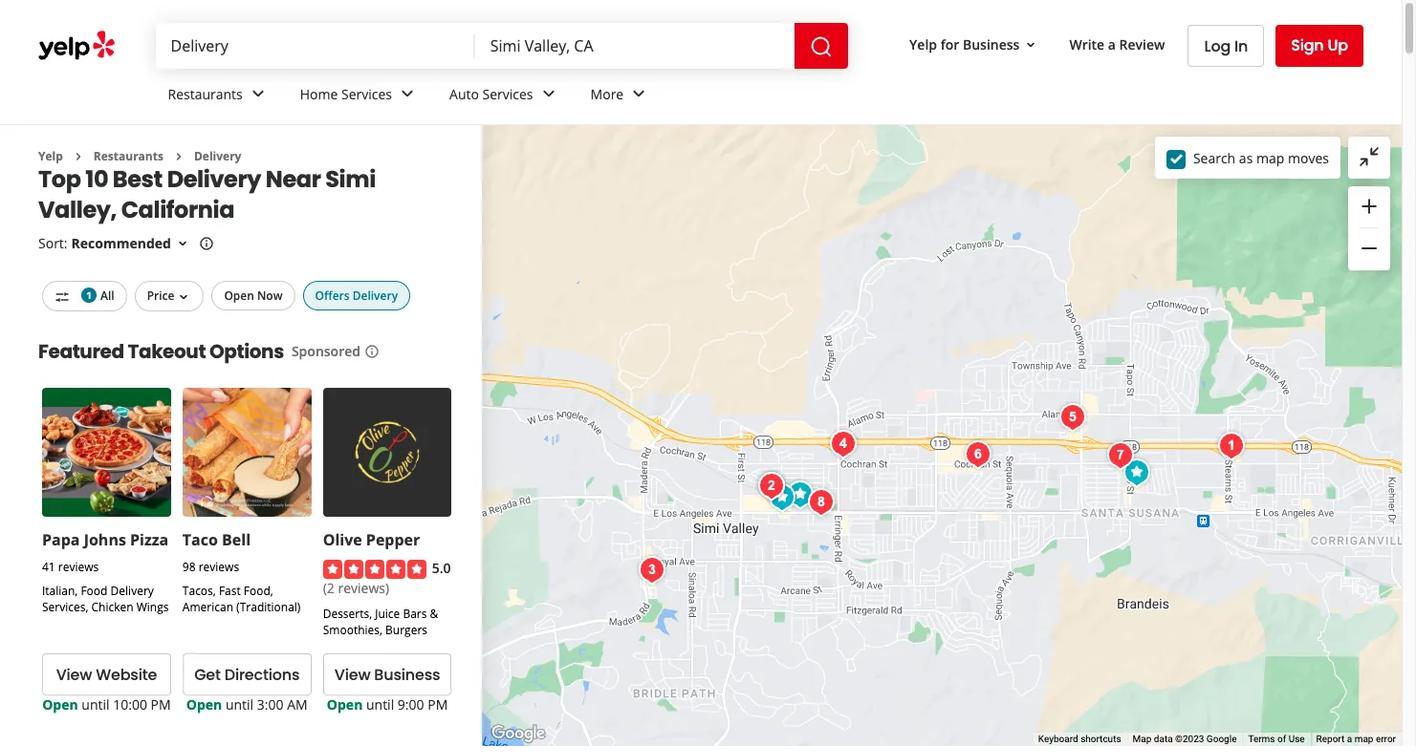 Task type: describe. For each thing, give the bounding box(es) containing it.
home services
[[300, 85, 392, 103]]

error
[[1376, 734, 1396, 745]]

in
[[1234, 35, 1248, 57]]

johns
[[84, 529, 126, 550]]

16 chevron down v2 image
[[176, 290, 192, 305]]

1 all
[[86, 288, 114, 304]]

desserts, juice bars & smoothies, burgers
[[323, 606, 438, 639]]

open now button
[[212, 282, 295, 311]]

valley,
[[38, 194, 117, 226]]

map
[[1133, 734, 1152, 745]]

open for view website
[[42, 696, 78, 714]]

a for write
[[1108, 35, 1116, 53]]

featured takeout options
[[38, 338, 284, 365]]

5.0 (2 reviews)
[[323, 559, 451, 598]]

none field near
[[490, 35, 779, 56]]

bell
[[222, 529, 251, 550]]

9:00
[[398, 696, 424, 714]]

takeout
[[128, 338, 206, 365]]

24 chevron down v2 image for restaurants
[[246, 83, 269, 106]]

use
[[1289, 734, 1305, 745]]

pm for business
[[428, 696, 448, 714]]

services,
[[42, 599, 88, 615]]

until for directions
[[226, 696, 254, 714]]

report a map error link
[[1316, 734, 1396, 745]]

sort:
[[38, 235, 67, 253]]

near
[[266, 164, 321, 195]]

0 vertical spatial restaurants link
[[153, 69, 285, 124]]

open until 9:00 pm
[[327, 696, 448, 714]]

view for view business
[[334, 664, 370, 686]]

reviews inside papa johns pizza 41 reviews italian, food delivery services, chicken wings
[[58, 559, 99, 575]]

review
[[1119, 35, 1165, 53]]

view website
[[56, 664, 157, 686]]

open until 10:00 pm
[[42, 696, 171, 714]]

10
[[85, 164, 108, 195]]

offers delivery
[[315, 288, 398, 304]]

&
[[430, 606, 438, 623]]

10:00
[[113, 696, 147, 714]]

delivery link
[[194, 148, 241, 164]]

american
[[182, 599, 233, 615]]

directions
[[224, 664, 300, 686]]

taco bell 98 reviews tacos, fast food, american (traditional)
[[182, 529, 301, 615]]

moves
[[1288, 149, 1329, 167]]

food,
[[244, 583, 273, 599]]

wings
[[136, 599, 169, 615]]

reviews)
[[338, 579, 389, 598]]

log in
[[1204, 35, 1248, 57]]

yelp for yelp link
[[38, 148, 63, 164]]

16 chevron down v2 image for yelp for business
[[1024, 37, 1039, 52]]

24 chevron down v2 image for more
[[627, 83, 650, 106]]

yelp for yelp for business
[[909, 35, 937, 53]]

16 chevron right v2 image
[[71, 149, 86, 164]]

business inside yelp for business button
[[963, 35, 1020, 53]]

all
[[100, 288, 114, 304]]

for
[[941, 35, 959, 53]]

map for moves
[[1256, 149, 1284, 167]]

5.0
[[432, 559, 451, 577]]

search image
[[810, 35, 833, 58]]

szechuwan garden restaurant image
[[753, 468, 791, 506]]

view website link
[[42, 654, 171, 696]]

business categories element
[[153, 69, 1364, 124]]

data
[[1154, 734, 1173, 745]]

open inside button
[[224, 288, 254, 304]]

get
[[194, 664, 221, 686]]

keyboard shortcuts
[[1038, 734, 1121, 745]]

16 chevron right v2 image
[[171, 149, 186, 164]]

offers
[[315, 288, 350, 304]]

kfc image
[[781, 476, 819, 514]]

toppers pizza place image
[[824, 426, 862, 464]]

price button
[[134, 282, 204, 312]]

yelp for business
[[909, 35, 1020, 53]]

tacos,
[[182, 583, 216, 599]]

california
[[121, 194, 234, 226]]

papa
[[42, 529, 80, 550]]

24 chevron down v2 image for auto services
[[537, 83, 560, 106]]

98
[[182, 559, 196, 575]]

get directions
[[194, 664, 300, 686]]

the east coast pizza image
[[1054, 399, 1092, 437]]

keyboard
[[1038, 734, 1078, 745]]

more link
[[575, 69, 666, 124]]

italian,
[[42, 583, 78, 599]]

am
[[287, 696, 308, 714]]

taco bell image
[[763, 479, 801, 517]]

delivery inside top 10 best delivery near simi valley, california
[[167, 164, 261, 195]]

options
[[209, 338, 284, 365]]

1
[[86, 289, 92, 303]]

sign up link
[[1276, 25, 1364, 67]]

simi thai cuisine image
[[1102, 437, 1140, 475]]

write a review link
[[1062, 27, 1173, 62]]

yelp link
[[38, 148, 63, 164]]

google
[[1207, 734, 1237, 745]]

services for home services
[[341, 85, 392, 103]]

restaurants inside business categories element
[[168, 85, 243, 103]]

(2
[[323, 579, 334, 598]]

view business
[[334, 664, 440, 686]]

until for website
[[82, 696, 110, 714]]



Task type: vqa. For each thing, say whether or not it's contained in the screenshot.
I'd
no



Task type: locate. For each thing, give the bounding box(es) containing it.
0 vertical spatial business
[[963, 35, 1020, 53]]

report a map error
[[1316, 734, 1396, 745]]

1 horizontal spatial 16 chevron down v2 image
[[1024, 37, 1039, 52]]

1 horizontal spatial services
[[482, 85, 533, 103]]

yelp left 16 chevron right v2 icon
[[38, 148, 63, 164]]

offers delivery button
[[303, 282, 410, 311]]

delivery right food
[[111, 583, 154, 599]]

1 horizontal spatial business
[[963, 35, 1020, 53]]

restaurants left 16 chevron right v2 image
[[94, 148, 163, 164]]

fast
[[219, 583, 241, 599]]

map left the error
[[1355, 734, 1374, 745]]

0 horizontal spatial business
[[374, 664, 440, 686]]

map data ©2023 google
[[1133, 734, 1237, 745]]

Find text field
[[171, 35, 460, 56]]

delivery inside papa johns pizza 41 reviews italian, food delivery services, chicken wings
[[111, 583, 154, 599]]

none field the find
[[171, 35, 460, 56]]

terms of use link
[[1248, 734, 1305, 745]]

until left 9:00
[[366, 696, 394, 714]]

open now
[[224, 288, 283, 304]]

24 chevron down v2 image left home
[[246, 83, 269, 106]]

olive
[[323, 529, 362, 550]]

recommended
[[71, 235, 171, 253]]

delivery inside button
[[353, 288, 398, 304]]

yelp inside button
[[909, 35, 937, 53]]

top 10 best delivery near simi valley, california
[[38, 164, 376, 226]]

1 view from the left
[[56, 664, 92, 686]]

restaurants up delivery link
[[168, 85, 243, 103]]

1 horizontal spatial 24 chevron down v2 image
[[396, 83, 419, 106]]

sign
[[1291, 34, 1324, 56]]

24 chevron down v2 image inside more link
[[627, 83, 650, 106]]

log
[[1204, 35, 1231, 57]]

0 horizontal spatial view
[[56, 664, 92, 686]]

24 chevron down v2 image inside restaurants link
[[246, 83, 269, 106]]

2 view from the left
[[334, 664, 370, 686]]

a right report
[[1347, 734, 1352, 745]]

food
[[81, 583, 108, 599]]

write
[[1069, 35, 1105, 53]]

3 until from the left
[[366, 696, 394, 714]]

recommended button
[[71, 235, 190, 253]]

business up 9:00
[[374, 664, 440, 686]]

search
[[1193, 149, 1236, 167]]

zoom in image
[[1358, 195, 1381, 218]]

0 vertical spatial 16 chevron down v2 image
[[1024, 37, 1039, 52]]

24 chevron down v2 image for home services
[[396, 83, 419, 106]]

none field up home
[[171, 35, 460, 56]]

1 horizontal spatial a
[[1347, 734, 1352, 745]]

16 chevron down v2 image left write
[[1024, 37, 1039, 52]]

2 services from the left
[[482, 85, 533, 103]]

terms of use
[[1248, 734, 1305, 745]]

collapse map image
[[1358, 145, 1381, 168]]

0 horizontal spatial yelp
[[38, 148, 63, 164]]

delivery right offers
[[353, 288, 398, 304]]

24 chevron down v2 image left auto
[[396, 83, 419, 106]]

services
[[341, 85, 392, 103], [482, 85, 533, 103]]

reviews inside taco bell 98 reviews tacos, fast food, american (traditional)
[[199, 559, 239, 575]]

until
[[82, 696, 110, 714], [226, 696, 254, 714], [366, 696, 394, 714]]

2 24 chevron down v2 image from the left
[[396, 83, 419, 106]]

3:00
[[257, 696, 284, 714]]

get directions link
[[182, 654, 311, 696]]

bars
[[403, 606, 427, 623]]

open for view business
[[327, 696, 363, 714]]

0 horizontal spatial pm
[[151, 696, 171, 714]]

reviews up fast
[[199, 559, 239, 575]]

olive pepper link
[[323, 529, 420, 550]]

pm
[[151, 696, 171, 714], [428, 696, 448, 714]]

restaurants link
[[153, 69, 285, 124], [94, 148, 163, 164]]

services right auto
[[482, 85, 533, 103]]

best
[[113, 164, 163, 195]]

2 horizontal spatial until
[[366, 696, 394, 714]]

1 pm from the left
[[151, 696, 171, 714]]

a for report
[[1347, 734, 1352, 745]]

1 horizontal spatial yelp
[[909, 35, 937, 53]]

1 24 chevron down v2 image from the left
[[246, 83, 269, 106]]

website
[[96, 664, 157, 686]]

until down the view website
[[82, 696, 110, 714]]

auto services link
[[434, 69, 575, 124]]

business right for
[[963, 35, 1020, 53]]

featured
[[38, 338, 124, 365]]

terms
[[1248, 734, 1275, 745]]

0 vertical spatial yelp
[[909, 35, 937, 53]]

delivery
[[194, 148, 241, 164], [167, 164, 261, 195], [353, 288, 398, 304], [111, 583, 154, 599]]

up
[[1328, 34, 1348, 56]]

1 horizontal spatial none field
[[490, 35, 779, 56]]

sign up
[[1291, 34, 1348, 56]]

1 horizontal spatial 24 chevron down v2 image
[[627, 83, 650, 106]]

1 reviews from the left
[[58, 559, 99, 575]]

reviews up food
[[58, 559, 99, 575]]

None search field
[[155, 23, 852, 69]]

keyboard shortcuts button
[[1038, 733, 1121, 747]]

juice
[[375, 606, 400, 623]]

1 vertical spatial 16 chevron down v2 image
[[175, 236, 190, 252]]

yelp
[[909, 35, 937, 53], [38, 148, 63, 164]]

2 reviews from the left
[[199, 559, 239, 575]]

none field up more link
[[490, 35, 779, 56]]

herb and spice thai cuisine image
[[753, 468, 791, 506]]

fire island grill image
[[633, 552, 671, 590]]

map region
[[467, 30, 1416, 747]]

open until 3:00 am
[[186, 696, 308, 714]]

view down the smoothies,
[[334, 664, 370, 686]]

16 chevron down v2 image for recommended
[[175, 236, 190, 252]]

1 24 chevron down v2 image from the left
[[537, 83, 560, 106]]

None field
[[171, 35, 460, 56], [490, 35, 779, 56]]

papa johns pizza image
[[1118, 454, 1156, 492]]

business inside view business link
[[374, 664, 440, 686]]

indian haweli image
[[802, 484, 840, 522]]

1 services from the left
[[341, 85, 392, 103]]

1 horizontal spatial reviews
[[199, 559, 239, 575]]

log in link
[[1188, 25, 1264, 67]]

pizza
[[130, 529, 168, 550]]

0 horizontal spatial 24 chevron down v2 image
[[537, 83, 560, 106]]

home services link
[[285, 69, 434, 124]]

filters group
[[38, 282, 414, 312]]

pm for website
[[151, 696, 171, 714]]

16 chevron down v2 image inside recommended dropdown button
[[175, 236, 190, 252]]

open for get directions
[[186, 696, 222, 714]]

yelp for business button
[[902, 27, 1046, 62]]

as
[[1239, 149, 1253, 167]]

5 star rating image
[[323, 560, 426, 579]]

services right home
[[341, 85, 392, 103]]

bao su a chinese cuisine image
[[1212, 427, 1251, 466]]

24 chevron down v2 image inside auto services link
[[537, 83, 560, 106]]

0 horizontal spatial until
[[82, 696, 110, 714]]

write a review
[[1069, 35, 1165, 53]]

24 chevron down v2 image inside home services link
[[396, 83, 419, 106]]

0 horizontal spatial 24 chevron down v2 image
[[246, 83, 269, 106]]

group
[[1348, 186, 1390, 271]]

2 pm from the left
[[428, 696, 448, 714]]

services for auto services
[[482, 85, 533, 103]]

papa johns pizza link
[[42, 529, 168, 550]]

1 vertical spatial yelp
[[38, 148, 63, 164]]

0 horizontal spatial none field
[[171, 35, 460, 56]]

1 horizontal spatial until
[[226, 696, 254, 714]]

top
[[38, 164, 81, 195]]

report
[[1316, 734, 1345, 745]]

taco bell link
[[182, 529, 251, 550]]

16 filter v2 image
[[55, 290, 70, 305]]

desserts,
[[323, 606, 372, 623]]

sponsored
[[292, 342, 360, 360]]

0 vertical spatial restaurants
[[168, 85, 243, 103]]

2 none field from the left
[[490, 35, 779, 56]]

map
[[1256, 149, 1284, 167], [1355, 734, 1374, 745]]

burgers
[[385, 623, 427, 639]]

16 chevron down v2 image left 16 info v2 image at the left top
[[175, 236, 190, 252]]

view business link
[[323, 654, 452, 696]]

restaurants link left 16 chevron right v2 image
[[94, 148, 163, 164]]

map for error
[[1355, 734, 1374, 745]]

16 info v2 image
[[364, 344, 380, 359]]

open down the view website
[[42, 696, 78, 714]]

taco
[[182, 529, 218, 550]]

1 horizontal spatial map
[[1355, 734, 1374, 745]]

shortcuts
[[1081, 734, 1121, 745]]

24 chevron down v2 image
[[246, 83, 269, 106], [396, 83, 419, 106]]

pepper
[[366, 529, 420, 550]]

delivery up 16 info v2 image at the left top
[[167, 164, 261, 195]]

1 vertical spatial business
[[374, 664, 440, 686]]

open down get
[[186, 696, 222, 714]]

24 chevron down v2 image right more
[[627, 83, 650, 106]]

google image
[[487, 722, 550, 747]]

1 vertical spatial a
[[1347, 734, 1352, 745]]

open
[[224, 288, 254, 304], [42, 696, 78, 714], [186, 696, 222, 714], [327, 696, 363, 714]]

home
[[300, 85, 338, 103]]

zoom out image
[[1358, 237, 1381, 260]]

2 24 chevron down v2 image from the left
[[627, 83, 650, 106]]

16 chevron down v2 image inside yelp for business button
[[1024, 37, 1039, 52]]

0 horizontal spatial services
[[341, 85, 392, 103]]

0 horizontal spatial map
[[1256, 149, 1284, 167]]

a right write
[[1108, 35, 1116, 53]]

1 vertical spatial restaurants link
[[94, 148, 163, 164]]

pm right 9:00
[[428, 696, 448, 714]]

pm right 10:00
[[151, 696, 171, 714]]

restaurants link up delivery link
[[153, 69, 285, 124]]

until for business
[[366, 696, 394, 714]]

2 until from the left
[[226, 696, 254, 714]]

1 vertical spatial restaurants
[[94, 148, 163, 164]]

price
[[147, 288, 174, 304]]

open left now
[[224, 288, 254, 304]]

16 chevron down v2 image
[[1024, 37, 1039, 52], [175, 236, 190, 252]]

1 until from the left
[[82, 696, 110, 714]]

Near text field
[[490, 35, 779, 56]]

(traditional)
[[236, 599, 301, 615]]

a
[[1108, 35, 1116, 53], [1347, 734, 1352, 745]]

1 none field from the left
[[171, 35, 460, 56]]

0 horizontal spatial reviews
[[58, 559, 99, 575]]

more
[[590, 85, 624, 103]]

0 horizontal spatial restaurants
[[94, 148, 163, 164]]

view for view website
[[56, 664, 92, 686]]

view up open until 10:00 pm
[[56, 664, 92, 686]]

services inside home services link
[[341, 85, 392, 103]]

open right am
[[327, 696, 363, 714]]

map right as at the right of page
[[1256, 149, 1284, 167]]

reviews
[[58, 559, 99, 575], [199, 559, 239, 575]]

0 vertical spatial map
[[1256, 149, 1284, 167]]

24 chevron down v2 image
[[537, 83, 560, 106], [627, 83, 650, 106]]

1 horizontal spatial restaurants
[[168, 85, 243, 103]]

0 horizontal spatial a
[[1108, 35, 1116, 53]]

0 horizontal spatial 16 chevron down v2 image
[[175, 236, 190, 252]]

now
[[257, 288, 283, 304]]

16 info v2 image
[[199, 236, 214, 252]]

24 chevron down v2 image right "auto services"
[[537, 83, 560, 106]]

41
[[42, 559, 55, 575]]

pokitomik image
[[959, 436, 997, 474]]

search as map moves
[[1193, 149, 1329, 167]]

1 vertical spatial map
[[1355, 734, 1374, 745]]

until left 3:00
[[226, 696, 254, 714]]

1 horizontal spatial view
[[334, 664, 370, 686]]

auto services
[[449, 85, 533, 103]]

services inside auto services link
[[482, 85, 533, 103]]

simi
[[325, 164, 376, 195]]

0 vertical spatial a
[[1108, 35, 1116, 53]]

1 horizontal spatial pm
[[428, 696, 448, 714]]

yelp left for
[[909, 35, 937, 53]]

delivery right 16 chevron right v2 image
[[194, 148, 241, 164]]



